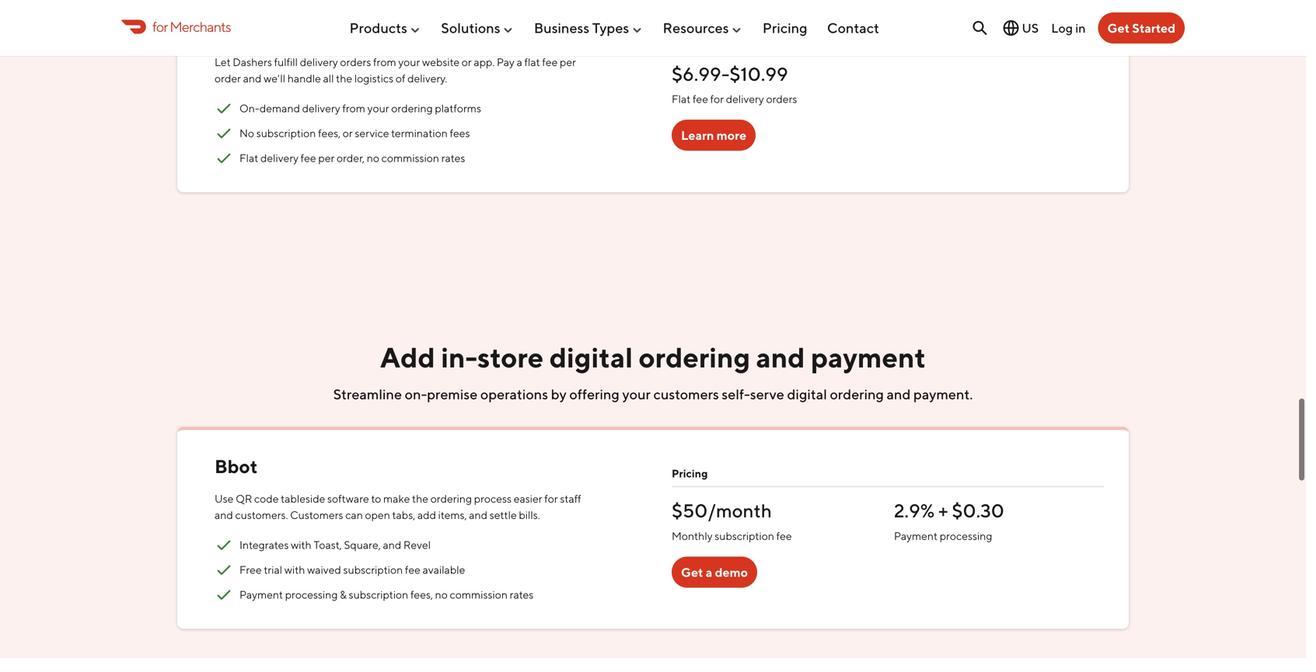 Task type: describe. For each thing, give the bounding box(es) containing it.
no
[[240, 127, 254, 140]]

website
[[422, 56, 460, 68]]

contact link
[[827, 13, 879, 42]]

on-
[[405, 386, 427, 403]]

app.
[[474, 56, 495, 68]]

monthly
[[672, 530, 713, 543]]

1 horizontal spatial a
[[706, 565, 713, 580]]

business types
[[534, 20, 629, 36]]

1 vertical spatial with
[[284, 564, 305, 577]]

check mark image for on-
[[215, 99, 233, 118]]

the inside use qr code tableside software to make the ordering process easier for staff and customers. customers can open tabs, add items, and settle bills.
[[412, 493, 429, 506]]

get a demo
[[681, 565, 748, 580]]

waived
[[307, 564, 341, 577]]

delivery down demand
[[260, 152, 299, 164]]

products link
[[350, 13, 421, 42]]

demo
[[715, 565, 748, 580]]

log in
[[1052, 20, 1086, 35]]

demand
[[260, 102, 300, 115]]

use
[[215, 493, 234, 506]]

get started button
[[1098, 12, 1185, 44]]

flat
[[525, 56, 540, 68]]

resources link
[[663, 13, 743, 42]]

free trial with waived subscription fee available
[[240, 564, 465, 577]]

1 vertical spatial from
[[342, 102, 365, 115]]

offering
[[570, 386, 620, 403]]

streamline
[[333, 386, 402, 403]]

payment.
[[914, 386, 973, 403]]

no subscription fees, or service termination fees
[[240, 127, 470, 140]]

$6.99-$10.99 flat fee for delivery orders
[[672, 63, 797, 106]]

no for bbot
[[435, 589, 448, 602]]

commission for doordash drive
[[382, 152, 439, 164]]

pay
[[497, 56, 515, 68]]

qr
[[236, 493, 252, 506]]

payment inside 2.9% + $0.30 payment processing
[[894, 530, 938, 543]]

solutions
[[441, 20, 500, 36]]

check mark image for integrates
[[215, 536, 233, 555]]

doordash
[[215, 19, 302, 41]]

0 vertical spatial digital
[[550, 341, 633, 374]]

learn
[[681, 128, 714, 143]]

to
[[371, 493, 381, 506]]

process
[[474, 493, 512, 506]]

streamline on-premise operations by offering your customers self-serve digital ordering and payment.
[[333, 386, 973, 403]]

orders inside let dashers fulfill delivery orders from your website or app. pay a flat fee per order and we'll handle all the logistics of delivery.
[[340, 56, 371, 68]]

available
[[423, 564, 465, 577]]

&
[[340, 589, 347, 602]]

and up 'serve'
[[756, 341, 805, 374]]

subscription down square,
[[343, 564, 403, 577]]

the inside let dashers fulfill delivery orders from your website or app. pay a flat fee per order and we'll handle all the logistics of delivery.
[[336, 72, 352, 85]]

bills.
[[519, 509, 540, 522]]

$10.99
[[730, 63, 788, 85]]

can
[[345, 509, 363, 522]]

tabs,
[[392, 509, 415, 522]]

and down the use
[[215, 509, 233, 522]]

$6.99-
[[672, 63, 730, 85]]

check mark image for flat
[[215, 149, 233, 168]]

in-
[[441, 341, 477, 374]]

toast,
[[314, 539, 342, 552]]

termination
[[391, 127, 448, 140]]

dashers
[[233, 56, 272, 68]]

ordering down "payment"
[[830, 386, 884, 403]]

settle
[[490, 509, 517, 522]]

let
[[215, 56, 231, 68]]

1 horizontal spatial digital
[[787, 386, 827, 403]]

revel
[[404, 539, 431, 552]]

get a demo link
[[672, 557, 757, 588]]

add in-store digital ordering and payment
[[380, 341, 926, 374]]

business
[[534, 20, 590, 36]]

1 vertical spatial your
[[368, 102, 389, 115]]

fee inside let dashers fulfill delivery orders from your website or app. pay a flat fee per order and we'll handle all the logistics of delivery.
[[542, 56, 558, 68]]

your for add in-store digital ordering and payment
[[622, 386, 651, 403]]

delivery inside let dashers fulfill delivery orders from your website or app. pay a flat fee per order and we'll handle all the logistics of delivery.
[[300, 56, 338, 68]]

a inside let dashers fulfill delivery orders from your website or app. pay a flat fee per order and we'll handle all the logistics of delivery.
[[517, 56, 522, 68]]

learn more link
[[672, 120, 756, 151]]

add
[[418, 509, 436, 522]]

started
[[1133, 21, 1176, 35]]

1 vertical spatial or
[[343, 127, 353, 140]]

open
[[365, 509, 390, 522]]

1 vertical spatial processing
[[285, 589, 338, 602]]

self-
[[722, 386, 750, 403]]

contact
[[827, 20, 879, 36]]

store
[[477, 341, 544, 374]]

$50/month
[[672, 500, 772, 522]]

platforms
[[435, 102, 481, 115]]

$0.30
[[952, 500, 1005, 522]]

products
[[350, 20, 407, 36]]

staff
[[560, 493, 581, 506]]

business types link
[[534, 13, 643, 42]]

fees
[[450, 127, 470, 140]]

payment
[[811, 341, 926, 374]]

service
[[355, 127, 389, 140]]

get for get a demo
[[681, 565, 703, 580]]

delivery.
[[408, 72, 447, 85]]

delivery down all
[[302, 102, 340, 115]]

let dashers fulfill delivery orders from your website or app. pay a flat fee per order and we'll handle all the logistics of delivery.
[[215, 56, 576, 85]]

log in link
[[1052, 20, 1086, 35]]

get for get started
[[1108, 21, 1130, 35]]

get started
[[1108, 21, 1176, 35]]



Task type: vqa. For each thing, say whether or not it's contained in the screenshot.
1
no



Task type: locate. For each thing, give the bounding box(es) containing it.
delivery inside $6.99-$10.99 flat fee for delivery orders
[[726, 93, 764, 106]]

0 horizontal spatial flat
[[240, 152, 258, 164]]

customers.
[[235, 509, 288, 522]]

by
[[551, 386, 567, 403]]

1 vertical spatial payment
[[240, 589, 283, 602]]

or left service
[[343, 127, 353, 140]]

processing down $0.30
[[940, 530, 993, 543]]

drive
[[305, 19, 352, 41]]

delivery down $10.99
[[726, 93, 764, 106]]

pricing for bbot
[[672, 467, 708, 480]]

pricing up $10.99
[[763, 20, 808, 36]]

and
[[243, 72, 262, 85], [756, 341, 805, 374], [887, 386, 911, 403], [215, 509, 233, 522], [469, 509, 488, 522], [383, 539, 401, 552]]

0 vertical spatial payment
[[894, 530, 938, 543]]

1 vertical spatial no
[[435, 589, 448, 602]]

0 horizontal spatial commission
[[382, 152, 439, 164]]

0 vertical spatial with
[[291, 539, 312, 552]]

0 vertical spatial from
[[373, 56, 396, 68]]

1 horizontal spatial orders
[[766, 93, 797, 106]]

pricing link
[[763, 13, 808, 42]]

us
[[1022, 21, 1039, 35]]

0 vertical spatial commission
[[382, 152, 439, 164]]

we'll
[[264, 72, 285, 85]]

2 horizontal spatial for
[[710, 93, 724, 106]]

no down 'available'
[[435, 589, 448, 602]]

pricing for doordash drive
[[672, 30, 708, 43]]

0 vertical spatial get
[[1108, 21, 1130, 35]]

2 check mark image from the top
[[215, 561, 233, 580]]

0 horizontal spatial your
[[368, 102, 389, 115]]

from
[[373, 56, 396, 68], [342, 102, 365, 115]]

0 horizontal spatial rates
[[441, 152, 465, 164]]

commission for bbot
[[450, 589, 508, 602]]

code
[[254, 493, 279, 506]]

1 horizontal spatial per
[[560, 56, 576, 68]]

for inside use qr code tableside software to make the ordering process easier for staff and customers. customers can open tabs, add items, and settle bills.
[[545, 493, 558, 506]]

1 vertical spatial a
[[706, 565, 713, 580]]

3 check mark image from the top
[[215, 536, 233, 555]]

rates
[[441, 152, 465, 164], [510, 589, 534, 602]]

per
[[560, 56, 576, 68], [318, 152, 335, 164]]

flat inside $6.99-$10.99 flat fee for delivery orders
[[672, 93, 691, 106]]

doordash drive
[[215, 19, 352, 41]]

1 horizontal spatial rates
[[510, 589, 534, 602]]

on-demand delivery from your ordering platforms
[[240, 102, 481, 115]]

get inside button
[[1108, 21, 1130, 35]]

all
[[323, 72, 334, 85]]

subscription right &
[[349, 589, 408, 602]]

your inside let dashers fulfill delivery orders from your website or app. pay a flat fee per order and we'll handle all the logistics of delivery.
[[398, 56, 420, 68]]

use qr code tableside software to make the ordering process easier for staff and customers. customers can open tabs, add items, and settle bills.
[[215, 493, 581, 522]]

merchants
[[170, 18, 231, 35]]

fees, down 'available'
[[411, 589, 433, 602]]

commission down termination
[[382, 152, 439, 164]]

commission down 'available'
[[450, 589, 508, 602]]

1 vertical spatial commission
[[450, 589, 508, 602]]

digital up offering
[[550, 341, 633, 374]]

integrates with toast, square, and revel
[[240, 539, 431, 552]]

+
[[939, 500, 948, 522]]

1 vertical spatial the
[[412, 493, 429, 506]]

pricing up $50/month
[[672, 467, 708, 480]]

digital right 'serve'
[[787, 386, 827, 403]]

check mark image for free
[[215, 561, 233, 580]]

and down process
[[469, 509, 488, 522]]

or
[[462, 56, 472, 68], [343, 127, 353, 140]]

the
[[336, 72, 352, 85], [412, 493, 429, 506]]

for inside $6.99-$10.99 flat fee for delivery orders
[[710, 93, 724, 106]]

and left revel
[[383, 539, 401, 552]]

0 vertical spatial fees,
[[318, 127, 341, 140]]

handle
[[288, 72, 321, 85]]

ordering inside use qr code tableside software to make the ordering process easier for staff and customers. customers can open tabs, add items, and settle bills.
[[431, 493, 472, 506]]

or left app.
[[462, 56, 472, 68]]

0 vertical spatial a
[[517, 56, 522, 68]]

your up service
[[368, 102, 389, 115]]

with
[[291, 539, 312, 552], [284, 564, 305, 577]]

payment down 2.9%
[[894, 530, 938, 543]]

free
[[240, 564, 262, 577]]

or inside let dashers fulfill delivery orders from your website or app. pay a flat fee per order and we'll handle all the logistics of delivery.
[[462, 56, 472, 68]]

a left demo
[[706, 565, 713, 580]]

for merchants
[[152, 18, 231, 35]]

fees, up the order,
[[318, 127, 341, 140]]

for inside "link"
[[152, 18, 168, 35]]

check mark image for no
[[215, 124, 233, 143]]

customers
[[290, 509, 343, 522]]

0 vertical spatial your
[[398, 56, 420, 68]]

for left merchants
[[152, 18, 168, 35]]

0 vertical spatial or
[[462, 56, 472, 68]]

fee inside $6.99-$10.99 flat fee for delivery orders
[[693, 93, 708, 106]]

with left toast,
[[291, 539, 312, 552]]

learn more
[[681, 128, 747, 143]]

0 vertical spatial the
[[336, 72, 352, 85]]

no right the order,
[[367, 152, 379, 164]]

and down dashers
[[243, 72, 262, 85]]

get left started
[[1108, 21, 1130, 35]]

subscription inside $50/month monthly subscription fee
[[715, 530, 775, 543]]

1 horizontal spatial your
[[398, 56, 420, 68]]

0 horizontal spatial fees,
[[318, 127, 341, 140]]

check mark image
[[215, 99, 233, 118], [215, 124, 233, 143], [215, 536, 233, 555], [215, 586, 233, 605]]

1 vertical spatial orders
[[766, 93, 797, 106]]

no for doordash drive
[[367, 152, 379, 164]]

items,
[[438, 509, 467, 522]]

per left the order,
[[318, 152, 335, 164]]

0 horizontal spatial orders
[[340, 56, 371, 68]]

subscription down demand
[[256, 127, 316, 140]]

4 check mark image from the top
[[215, 586, 233, 605]]

0 vertical spatial orders
[[340, 56, 371, 68]]

processing down waived
[[285, 589, 338, 602]]

payment down free
[[240, 589, 283, 602]]

1 horizontal spatial processing
[[940, 530, 993, 543]]

0 horizontal spatial the
[[336, 72, 352, 85]]

rates for bbot
[[510, 589, 534, 602]]

bbot
[[215, 456, 258, 478]]

for left staff
[[545, 493, 558, 506]]

per inside let dashers fulfill delivery orders from your website or app. pay a flat fee per order and we'll handle all the logistics of delivery.
[[560, 56, 576, 68]]

check mark image for payment
[[215, 586, 233, 605]]

solutions link
[[441, 13, 514, 42]]

0 horizontal spatial processing
[[285, 589, 338, 602]]

0 vertical spatial no
[[367, 152, 379, 164]]

orders up logistics
[[340, 56, 371, 68]]

processing inside 2.9% + $0.30 payment processing
[[940, 530, 993, 543]]

trial
[[264, 564, 282, 577]]

delivery up all
[[300, 56, 338, 68]]

check mark image
[[215, 149, 233, 168], [215, 561, 233, 580]]

operations
[[481, 386, 548, 403]]

from up no subscription fees, or service termination fees
[[342, 102, 365, 115]]

0 horizontal spatial payment
[[240, 589, 283, 602]]

from up logistics
[[373, 56, 396, 68]]

1 horizontal spatial or
[[462, 56, 472, 68]]

integrates
[[240, 539, 289, 552]]

get down monthly
[[681, 565, 703, 580]]

1 horizontal spatial commission
[[450, 589, 508, 602]]

0 horizontal spatial from
[[342, 102, 365, 115]]

1 horizontal spatial fees,
[[411, 589, 433, 602]]

1 vertical spatial per
[[318, 152, 335, 164]]

1 vertical spatial fees,
[[411, 589, 433, 602]]

0 vertical spatial check mark image
[[215, 149, 233, 168]]

for merchants link
[[121, 16, 231, 37]]

1 vertical spatial get
[[681, 565, 703, 580]]

2 vertical spatial for
[[545, 493, 558, 506]]

square,
[[344, 539, 381, 552]]

make
[[383, 493, 410, 506]]

for
[[152, 18, 168, 35], [710, 93, 724, 106], [545, 493, 558, 506]]

your
[[398, 56, 420, 68], [368, 102, 389, 115], [622, 386, 651, 403]]

get
[[1108, 21, 1130, 35], [681, 565, 703, 580]]

tableside
[[281, 493, 325, 506]]

0 vertical spatial for
[[152, 18, 168, 35]]

fee
[[542, 56, 558, 68], [693, 93, 708, 106], [301, 152, 316, 164], [777, 530, 792, 543], [405, 564, 421, 577]]

1 check mark image from the top
[[215, 99, 233, 118]]

add
[[380, 341, 435, 374]]

subscription down $50/month
[[715, 530, 775, 543]]

flat down $6.99-
[[672, 93, 691, 106]]

in
[[1076, 20, 1086, 35]]

digital
[[550, 341, 633, 374], [787, 386, 827, 403]]

order,
[[337, 152, 365, 164]]

order
[[215, 72, 241, 85]]

1 vertical spatial check mark image
[[215, 561, 233, 580]]

and inside let dashers fulfill delivery orders from your website or app. pay a flat fee per order and we'll handle all the logistics of delivery.
[[243, 72, 262, 85]]

ordering up termination
[[391, 102, 433, 115]]

1 vertical spatial digital
[[787, 386, 827, 403]]

log
[[1052, 20, 1073, 35]]

your for doordash drive
[[398, 56, 420, 68]]

flat delivery fee per order, no commission rates
[[240, 152, 465, 164]]

flat down no at top left
[[240, 152, 258, 164]]

2.9% + $0.30 payment processing
[[894, 500, 1005, 543]]

0 horizontal spatial digital
[[550, 341, 633, 374]]

on-
[[240, 102, 260, 115]]

1 horizontal spatial flat
[[672, 93, 691, 106]]

per down business at the left top of page
[[560, 56, 576, 68]]

0 vertical spatial per
[[560, 56, 576, 68]]

fee inside $50/month monthly subscription fee
[[777, 530, 792, 543]]

0 horizontal spatial or
[[343, 127, 353, 140]]

1 vertical spatial for
[[710, 93, 724, 106]]

ordering up items,
[[431, 493, 472, 506]]

processing
[[940, 530, 993, 543], [285, 589, 338, 602]]

orders inside $6.99-$10.99 flat fee for delivery orders
[[766, 93, 797, 106]]

0 horizontal spatial a
[[517, 56, 522, 68]]

for down $6.99-
[[710, 93, 724, 106]]

2 horizontal spatial your
[[622, 386, 651, 403]]

rates for doordash drive
[[441, 152, 465, 164]]

the right all
[[336, 72, 352, 85]]

2.9%
[[894, 500, 935, 522]]

orders down $10.99
[[766, 93, 797, 106]]

pricing up $6.99-
[[672, 30, 708, 43]]

a left 'flat'
[[517, 56, 522, 68]]

1 vertical spatial flat
[[240, 152, 258, 164]]

0 horizontal spatial per
[[318, 152, 335, 164]]

logistics
[[354, 72, 394, 85]]

2 vertical spatial your
[[622, 386, 651, 403]]

1 check mark image from the top
[[215, 149, 233, 168]]

and left the payment.
[[887, 386, 911, 403]]

1 vertical spatial rates
[[510, 589, 534, 602]]

0 vertical spatial processing
[[940, 530, 993, 543]]

with right trial
[[284, 564, 305, 577]]

from inside let dashers fulfill delivery orders from your website or app. pay a flat fee per order and we'll handle all the logistics of delivery.
[[373, 56, 396, 68]]

types
[[592, 20, 629, 36]]

1 horizontal spatial for
[[545, 493, 558, 506]]

1 horizontal spatial get
[[1108, 21, 1130, 35]]

ordering up customers
[[639, 341, 751, 374]]

0 vertical spatial flat
[[672, 93, 691, 106]]

globe line image
[[1002, 19, 1021, 37]]

payment processing & subscription fees, no commission rates
[[240, 589, 534, 602]]

customers
[[654, 386, 719, 403]]

the up add
[[412, 493, 429, 506]]

0 vertical spatial rates
[[441, 152, 465, 164]]

0 horizontal spatial for
[[152, 18, 168, 35]]

1 horizontal spatial from
[[373, 56, 396, 68]]

0 horizontal spatial get
[[681, 565, 703, 580]]

1 horizontal spatial no
[[435, 589, 448, 602]]

your down add in-store digital ordering and payment
[[622, 386, 651, 403]]

0 horizontal spatial no
[[367, 152, 379, 164]]

2 check mark image from the top
[[215, 124, 233, 143]]

1 horizontal spatial the
[[412, 493, 429, 506]]

orders
[[340, 56, 371, 68], [766, 93, 797, 106]]

your up of
[[398, 56, 420, 68]]

1 horizontal spatial payment
[[894, 530, 938, 543]]

easier
[[514, 493, 543, 506]]



